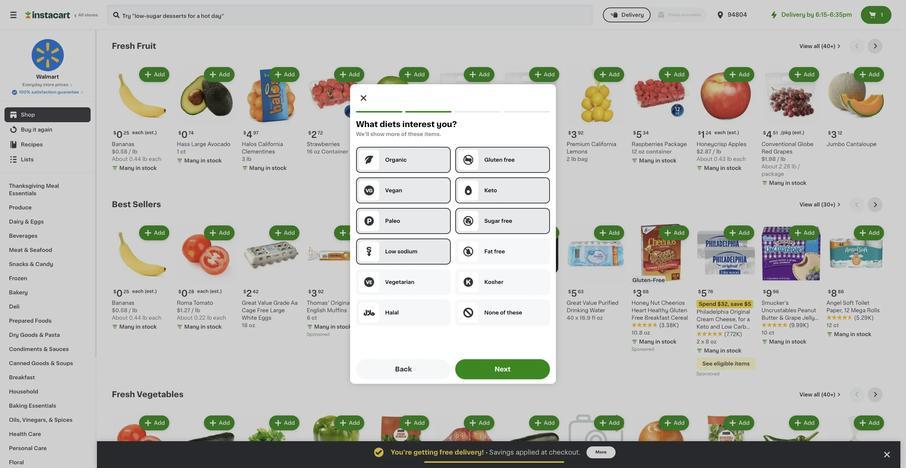 Task type: vqa. For each thing, say whether or not it's contained in the screenshot.
first Seedless
yes



Task type: describe. For each thing, give the bounding box(es) containing it.
for
[[739, 317, 746, 322]]

see for 5
[[703, 361, 713, 367]]

jumbo
[[827, 142, 846, 147]]

34
[[643, 131, 649, 136]]

(40+) for vegetables
[[822, 392, 836, 398]]

(est.) for $ 4 51
[[793, 131, 805, 135]]

floral
[[9, 460, 24, 466]]

many down 2.4
[[444, 173, 460, 178]]

many down 10 ct
[[770, 339, 785, 345]]

container
[[322, 149, 348, 155]]

large inside the great value grade aa cage free large white eggs 18 oz
[[270, 308, 285, 313]]

each (est.) for $ 0 28
[[197, 289, 222, 294]]

18 inside "22 18"
[[454, 290, 459, 294]]

original inside the $ 3 spend $20, save $5 ritz fresh stacks original crackers
[[372, 317, 392, 322]]

paper
[[437, 308, 452, 313]]

honeycrisp
[[697, 142, 728, 147]]

paleo
[[385, 219, 400, 224]]

5 for $ 5 63
[[571, 289, 577, 298]]

pasta
[[45, 333, 60, 338]]

meat & seafood
[[9, 248, 52, 253]]

everyday store prices link
[[22, 82, 73, 88]]

cage
[[242, 308, 256, 313]]

clementines
[[242, 149, 275, 155]]

produce
[[9, 205, 32, 210]]

free inside treatment tracker modal dialog
[[440, 450, 453, 456]]

3 for honey nut cheerios heart healthy gluten free breakfast cereal
[[637, 289, 642, 298]]

many down paper,
[[835, 332, 850, 337]]

$0.58 for 4
[[112, 149, 128, 155]]

bounty select-a-size paper towels
[[437, 301, 493, 313]]

& left sauces
[[43, 347, 48, 352]]

(9.99k)
[[790, 323, 810, 328]]

1 vertical spatial x
[[702, 339, 705, 345]]

all stores link
[[25, 4, 99, 25]]

buy
[[21, 127, 31, 132]]

5 for $ 5 sun harvest seedless red grapes $2.18 / lb about 2.4 lb / package
[[441, 131, 447, 139]]

1 inside button
[[881, 12, 884, 18]]

$ inside $ 0 74
[[178, 131, 181, 136]]

& left soups
[[51, 361, 55, 366]]

& right "meat"
[[24, 248, 28, 253]]

1 item carousel region from the top
[[112, 39, 886, 192]]

96
[[773, 290, 780, 294]]

personal care link
[[4, 442, 91, 456]]

bananas $0.58 / lb about 0.44 lb each for 4
[[112, 142, 162, 162]]

25 for $ 0 25
[[123, 290, 129, 294]]

sponsored badge image for $ 3 68
[[632, 348, 655, 352]]

& left candy
[[30, 262, 34, 267]]

10
[[762, 330, 768, 336]]

many down $ 0 25 each (est.)
[[119, 166, 134, 171]]

gluten inside honey nut cheerios heart healthy gluten free breakfast cereal
[[670, 308, 688, 313]]

hass large avocado 1 ct
[[177, 142, 231, 155]]

original for cheese,
[[730, 310, 751, 315]]

great for 2
[[242, 301, 257, 306]]

16 inside strawberries 16 oz container
[[307, 149, 313, 155]]

$ 3 92 for premium california lemons
[[569, 131, 584, 139]]

oz inside strawberries 16 oz container
[[314, 149, 320, 155]]

about inside roma tomato $1.27 / lb about 0.22 lb each
[[177, 315, 193, 321]]

breakfast inside honey nut cheerios heart healthy gluten free breakfast cereal
[[645, 315, 670, 321]]

oils, vinegars, & spices
[[9, 418, 73, 423]]

92 for thomas' original english muffins
[[318, 290, 324, 294]]

$1.98 for grapes
[[502, 157, 516, 162]]

savings
[[490, 450, 514, 456]]

grape
[[785, 315, 802, 321]]

eligible for 5
[[714, 361, 734, 367]]

3 for premium california lemons
[[571, 131, 577, 139]]

$ inside $ 1 24
[[699, 131, 702, 136]]

conventional globe red grapes $1.98 / lb about 2.28 lb / package
[[762, 142, 814, 177]]

94804 button
[[716, 4, 761, 25]]

at
[[541, 450, 548, 456]]

many down 0.43
[[705, 166, 720, 171]]

california for premium california lemons 2 lb bag
[[592, 142, 617, 147]]

low sodium
[[385, 249, 418, 254]]

5 for $ 5 76
[[702, 289, 707, 298]]

product group containing 1
[[697, 66, 756, 174]]

1 inside hass large avocado 1 ct
[[177, 149, 179, 155]]

more
[[596, 451, 607, 455]]

many down 0.22 in the bottom left of the page
[[184, 324, 199, 330]]

$ inside $ 3 12
[[829, 131, 832, 136]]

12 down paper,
[[827, 323, 833, 328]]

avocado
[[208, 142, 231, 147]]

see eligible items button for 3
[[372, 350, 431, 363]]

breakfast link
[[4, 371, 91, 385]]

many down the container
[[640, 158, 655, 164]]

1 inside product group
[[702, 131, 705, 139]]

vegetarian
[[385, 280, 415, 285]]

$ inside $ 0 25
[[113, 290, 116, 294]]

& inside smucker's uncrustables peanut butter & grape jelly sandwich
[[780, 315, 784, 321]]

94804
[[728, 12, 748, 18]]

oz inside beef chuck, ground, 80%/20% 16 oz
[[509, 315, 515, 321]]

see for 3
[[378, 354, 388, 359]]

nut
[[651, 301, 660, 306]]

package inside $ 5 sun harvest seedless red grapes $2.18 / lb about 2.4 lb / package
[[473, 164, 496, 169]]

72 for 2
[[318, 131, 323, 136]]

bakery
[[9, 290, 28, 296]]

2 spend from the left
[[699, 302, 717, 307]]

goods for dry
[[20, 333, 38, 338]]

12 down paper on the bottom
[[437, 323, 443, 328]]

sauces
[[49, 347, 69, 352]]

& left spices
[[49, 418, 53, 423]]

health care link
[[4, 428, 91, 442]]

2 save from the left
[[731, 302, 743, 307]]

many down clementines
[[249, 166, 264, 171]]

2 $5 from the left
[[745, 302, 752, 307]]

$ inside $ 5 72
[[504, 290, 506, 294]]

you're
[[391, 450, 412, 456]]

low inside add your shopping preferences element
[[385, 249, 396, 254]]

(est.) for $ 1 24
[[727, 131, 740, 135]]

$ 0 74
[[178, 131, 194, 139]]

many down the 10.8 oz
[[640, 339, 655, 345]]

uncrustables
[[762, 308, 797, 313]]

conventional
[[762, 142, 797, 147]]

about down $ 0 25
[[112, 315, 128, 321]]

(est.) inside $ 0 25 each (est.)
[[145, 131, 157, 135]]

walmart logo image
[[31, 39, 64, 72]]

back
[[395, 367, 412, 373]]

0 for $ 0 25
[[116, 289, 123, 298]]

3 all from the top
[[814, 392, 820, 398]]

gluten free
[[485, 157, 515, 163]]

drinking
[[567, 308, 589, 313]]

$ inside $ 0 25 each (est.)
[[113, 131, 116, 136]]

many down $ 0 25
[[119, 324, 134, 330]]

25 for $ 0 25 each (est.)
[[123, 131, 129, 136]]

view all (40+) button for fresh fruit
[[797, 39, 844, 54]]

product group containing 8
[[827, 224, 886, 340]]

cantaloupe
[[847, 142, 877, 147]]

6:15-
[[816, 12, 830, 18]]

5 for $ 5 34
[[637, 131, 642, 139]]

fresh inside the $ 3 spend $20, save $5 ritz fresh stacks original crackers
[[383, 310, 398, 315]]

candy
[[35, 262, 53, 267]]

free inside honey nut cheerios heart healthy gluten free breakfast cereal
[[632, 315, 644, 321]]

all for 3
[[814, 44, 820, 49]]

each inside roma tomato $1.27 / lb about 0.22 lb each
[[213, 315, 226, 321]]

everyday store prices
[[22, 83, 68, 87]]

(105)
[[400, 324, 413, 330]]

/ up 2.4
[[452, 157, 454, 162]]

vegan
[[385, 188, 402, 193]]

items for 3
[[410, 354, 425, 359]]

oz down lifestyle
[[711, 339, 717, 345]]

0 for $ 0 33
[[376, 131, 383, 139]]

$ inside '$ 4 97'
[[243, 131, 246, 136]]

hass
[[177, 142, 190, 147]]

meat
[[9, 248, 23, 253]]

2 up strawberries
[[311, 131, 317, 139]]

canned goods & soups
[[9, 361, 73, 366]]

value for 2
[[258, 301, 272, 306]]

care for health care
[[28, 432, 41, 437]]

(3.38k)
[[660, 323, 679, 328]]

angel
[[827, 301, 842, 306]]

canned
[[9, 361, 30, 366]]

tomato
[[194, 301, 213, 306]]

33
[[384, 131, 389, 136]]

add your shopping preferences element
[[350, 84, 556, 384]]

ct inside hass large avocado 1 ct
[[180, 149, 186, 155]]

treatment tracker modal dialog
[[97, 442, 901, 469]]

back button
[[356, 360, 451, 380]]

many down 80%/20%
[[510, 324, 525, 330]]

& right dairy
[[25, 219, 29, 225]]

2 vertical spatial sponsored badge image
[[697, 372, 720, 377]]

delivery!
[[455, 450, 484, 456]]

view all (40+) for vegetables
[[800, 392, 836, 398]]

fresh for fresh fruit
[[112, 42, 135, 50]]

eggs inside the great value grade aa cage free large white eggs 18 oz
[[259, 315, 272, 321]]

free inside the great value grade aa cage free large white eggs 18 oz
[[257, 308, 269, 313]]

1 horizontal spatial 8
[[832, 289, 838, 298]]

$1.27
[[177, 308, 190, 313]]

86
[[838, 290, 845, 294]]

/ right 2.4
[[470, 164, 472, 169]]

oils, vinegars, & spices link
[[4, 413, 91, 428]]

/ inside roma tomato $1.27 / lb about 0.22 lb each
[[192, 308, 194, 313]]

1 inside lime 42 1 each
[[372, 149, 374, 155]]

view all (40+) button for fresh vegetables
[[797, 387, 844, 402]]

frozen
[[9, 276, 27, 281]]

/ down $ 0 25 each (est.)
[[129, 149, 131, 155]]

ct for 18
[[444, 323, 449, 328]]

satisfaction
[[31, 90, 56, 94]]

cheese,
[[716, 317, 737, 322]]

grapes inside $ 5 sun harvest seedless red grapes $2.18 / lb about 2.4 lb / package
[[449, 149, 468, 155]]

healthy
[[648, 308, 669, 313]]

12 inside raspberries package 12 oz container
[[632, 149, 638, 155]]

product group containing 9
[[762, 224, 821, 347]]

x inside great value purified drinking water 40 x 16.9 fl oz
[[576, 315, 579, 321]]

value for 5
[[583, 301, 597, 306]]

72 for 5
[[513, 290, 519, 294]]

/pkg
[[781, 131, 792, 135]]

delivery for delivery by 6:15-6:35pm
[[782, 12, 806, 18]]

heart
[[632, 308, 647, 313]]

$ inside $ 2 42
[[243, 290, 246, 294]]

22 18
[[441, 289, 459, 298]]

3 view from the top
[[800, 392, 813, 398]]

bananas $0.58 / lb about 0.44 lb each for 2
[[112, 301, 162, 321]]

$ 4 51
[[764, 131, 778, 139]]

purified
[[599, 301, 619, 306]]

ct for 8
[[834, 323, 839, 328]]

see eligible items for 3
[[378, 354, 425, 359]]

snacks & candy
[[9, 262, 53, 267]]

keto inside add your shopping preferences element
[[485, 188, 497, 193]]

(est.) for $ 0 28
[[210, 289, 222, 294]]

many down 2.28
[[770, 181, 785, 186]]

beef
[[502, 301, 514, 306]]

many down english
[[314, 324, 329, 330]]

meat & seafood link
[[4, 243, 91, 257]]

100% satisfaction guarantee button
[[12, 88, 84, 96]]

deli link
[[4, 300, 91, 314]]

/ right 2.43
[[538, 164, 540, 169]]

/ up 2.28
[[778, 157, 780, 162]]

jelly
[[803, 315, 815, 321]]

thanksgiving meal essentials link
[[4, 179, 91, 201]]

oz inside great value purified drinking water 40 x 16.9 fl oz
[[597, 315, 603, 321]]

24
[[706, 131, 712, 136]]

0.44 for 4
[[129, 157, 141, 162]]

$5 inside the $ 3 spend $20, save $5 ritz fresh stacks original crackers
[[420, 302, 427, 307]]

cereal
[[671, 315, 688, 321]]

2 down lifestyle
[[697, 339, 700, 345]]

gluten-
[[633, 278, 653, 283]]

/ up 2.43
[[518, 157, 520, 162]]

$0.28 each (estimated) element
[[177, 286, 236, 299]]

0 vertical spatial free
[[653, 278, 665, 283]]

oz inside raspberries package 12 oz container
[[639, 149, 645, 155]]

free for gluten free
[[504, 157, 515, 163]]

low inside philadelphia original cream cheese, for a keto and low carb lifestyle
[[722, 324, 733, 330]]

(est.) for $ 0 25
[[145, 289, 157, 294]]



Task type: locate. For each thing, give the bounding box(es) containing it.
0 vertical spatial of
[[401, 132, 407, 137]]

40
[[567, 315, 574, 321]]

about
[[112, 157, 128, 162], [697, 157, 713, 162], [437, 164, 453, 169], [502, 164, 518, 169], [762, 164, 778, 169], [112, 315, 128, 321], [177, 315, 193, 321]]

0 vertical spatial eggs
[[30, 219, 44, 225]]

each (est.) for $ 0 25
[[132, 289, 157, 294]]

delivery for delivery
[[622, 12, 644, 18]]

2 view all (40+) button from the top
[[797, 387, 844, 402]]

package down 2.28
[[762, 172, 785, 177]]

1 california from the left
[[258, 142, 283, 147]]

$ inside $ 5 sun harvest seedless red grapes $2.18 / lb about 2.4 lb / package
[[439, 131, 441, 136]]

gluten down green
[[485, 157, 503, 163]]

0 horizontal spatial 12 ct
[[437, 323, 449, 328]]

walmart
[[36, 74, 59, 79]]

next
[[495, 367, 511, 373]]

12 inside $ 3 12
[[838, 131, 843, 136]]

save up stacks
[[406, 302, 419, 307]]

free right getting
[[440, 450, 453, 456]]

each
[[132, 131, 144, 135], [715, 131, 726, 135], [376, 149, 389, 155], [149, 157, 162, 162], [734, 157, 747, 162], [132, 289, 144, 294], [197, 289, 209, 294], [149, 315, 162, 321], [213, 315, 226, 321]]

2 25 from the top
[[123, 290, 129, 294]]

essentials inside baking essentials 'link'
[[29, 404, 56, 409]]

4 for $ 4 51
[[767, 131, 773, 139]]

about inside honeycrisp apples $2.87 / lb about 0.43 lb each
[[697, 157, 713, 162]]

1 vertical spatial all
[[814, 202, 820, 208]]

$ inside $ 5 34
[[634, 131, 637, 136]]

2 $0.25 each (estimated) element from the top
[[112, 286, 171, 299]]

1 view all (40+) button from the top
[[797, 39, 844, 54]]

0 vertical spatial item carousel region
[[112, 39, 886, 192]]

essentials up oils, vinegars, & spices
[[29, 404, 56, 409]]

see eligible items down 2 x 8 oz
[[703, 361, 750, 367]]

sodium
[[398, 249, 418, 254]]

see eligible items for 5
[[703, 361, 750, 367]]

1 vertical spatial of
[[500, 310, 506, 316]]

great for 5
[[567, 301, 582, 306]]

2 vertical spatial view
[[800, 392, 813, 398]]

dry
[[9, 333, 19, 338]]

0 for $ 0 28
[[181, 289, 188, 298]]

$ inside the $ 0 28
[[178, 290, 181, 294]]

1 horizontal spatial save
[[731, 302, 743, 307]]

california for halos california clementines 3 lb
[[258, 142, 283, 147]]

5 inside $ 5 sun harvest seedless red grapes $2.18 / lb about 2.4 lb / package
[[441, 131, 447, 139]]

/ down $ 0 25
[[129, 308, 131, 313]]

see eligible items button down 2 x 8 oz
[[697, 358, 756, 370]]

bananas
[[112, 142, 134, 147], [112, 301, 134, 306]]

breakfast down healthy
[[645, 315, 670, 321]]

12 ct
[[437, 323, 449, 328], [827, 323, 839, 328]]

bananas down $ 0 25
[[112, 301, 134, 306]]

checkout.
[[549, 450, 581, 456]]

red down conventional
[[762, 149, 773, 155]]

(40+) for fruit
[[822, 44, 836, 49]]

guarantee
[[57, 90, 79, 94]]

0 vertical spatial low
[[385, 249, 396, 254]]

1 horizontal spatial spend
[[699, 302, 717, 307]]

bakery link
[[4, 286, 91, 300]]

grapes down green
[[502, 149, 521, 155]]

honeycrisp apples $2.87 / lb about 0.43 lb each
[[697, 142, 747, 162]]

0 vertical spatial original
[[331, 301, 351, 306]]

1 grapes from the left
[[449, 149, 468, 155]]

oz right fl
[[597, 315, 603, 321]]

breakfast inside "link"
[[9, 375, 35, 381]]

1 vertical spatial bananas $0.58 / lb about 0.44 lb each
[[112, 301, 162, 321]]

1 horizontal spatial free
[[632, 315, 644, 321]]

0 horizontal spatial 16
[[307, 149, 313, 155]]

1 vertical spatial eggs
[[259, 315, 272, 321]]

$4.81 per package (estimated) element
[[502, 128, 561, 141]]

free right cage
[[257, 308, 269, 313]]

fresh for fresh vegetables
[[112, 391, 135, 399]]

0 horizontal spatial eligible
[[389, 354, 409, 359]]

2 horizontal spatial grapes
[[774, 149, 793, 155]]

free
[[504, 157, 515, 163], [502, 219, 513, 224], [494, 249, 505, 254], [440, 450, 453, 456]]

grapes inside conventional globe red grapes $1.98 / lb about 2.28 lb / package
[[774, 149, 793, 155]]

soft
[[843, 301, 855, 306]]

1 0.44 from the top
[[129, 157, 141, 162]]

fresh vegetables
[[112, 391, 184, 399]]

2 view all (40+) from the top
[[800, 392, 836, 398]]

red inside conventional globe red grapes $1.98 / lb about 2.28 lb / package
[[762, 149, 773, 155]]

sponsored badge image for $ 3 92
[[307, 333, 330, 337]]

1 vertical spatial fresh
[[383, 310, 398, 315]]

2 great from the left
[[567, 301, 582, 306]]

1 bananas $0.58 / lb about 0.44 lb each from the top
[[112, 142, 162, 162]]

3 for thomas' original english muffins
[[311, 289, 317, 298]]

red inside $ 5 sun harvest seedless red grapes $2.18 / lb about 2.4 lb / package
[[437, 149, 448, 155]]

1 vertical spatial 0.44
[[129, 315, 141, 321]]

2 0.44 from the top
[[129, 315, 141, 321]]

dairy & eggs link
[[4, 215, 91, 229]]

1 $1.98 from the left
[[502, 157, 516, 162]]

2 item carousel region from the top
[[112, 197, 886, 382]]

16 down 80%/20%
[[502, 315, 508, 321]]

lb inside halos california clementines 3 lb
[[247, 157, 252, 162]]

save inside the $ 3 spend $20, save $5 ritz fresh stacks original crackers
[[406, 302, 419, 307]]

ct down paper on the bottom
[[444, 323, 449, 328]]

free for sugar free
[[502, 219, 513, 224]]

8 left 86
[[832, 289, 838, 298]]

(est.) up the apples
[[727, 131, 740, 135]]

california up clementines
[[258, 142, 283, 147]]

$ 5 72
[[504, 289, 519, 298]]

about inside conventional globe red grapes $1.98 / lb about 2.28 lb / package
[[762, 164, 778, 169]]

0 vertical spatial 18
[[454, 290, 459, 294]]

view for 8
[[800, 202, 813, 208]]

2 red from the left
[[762, 149, 773, 155]]

bananas down $ 0 25 each (est.)
[[112, 142, 134, 147]]

2 $0.58 from the top
[[112, 308, 128, 313]]

3 item carousel region from the top
[[112, 387, 886, 469]]

eggs inside dairy & eggs link
[[30, 219, 44, 225]]

100%
[[19, 90, 30, 94]]

(40+)
[[822, 44, 836, 49], [822, 392, 836, 398]]

dairy & eggs
[[9, 219, 44, 225]]

1 $0.58 from the top
[[112, 149, 128, 155]]

great inside great value purified drinking water 40 x 16.9 fl oz
[[567, 301, 582, 306]]

0 horizontal spatial delivery
[[622, 12, 644, 18]]

0 horizontal spatial eggs
[[30, 219, 44, 225]]

$0.58 for 2
[[112, 308, 128, 313]]

42 inside lime 42 1 each
[[386, 142, 393, 147]]

all for 8
[[814, 202, 820, 208]]

california inside premium california lemons 2 lb bag
[[592, 142, 617, 147]]

fresh down $20,
[[383, 310, 398, 315]]

of
[[401, 132, 407, 137], [500, 310, 506, 316]]

1 4 from the left
[[246, 131, 253, 139]]

1 vertical spatial 92
[[318, 290, 324, 294]]

4 for $ 4 97
[[246, 131, 253, 139]]

about down $2.18
[[437, 164, 453, 169]]

seedless inside $ 5 sun harvest seedless red grapes $2.18 / lb about 2.4 lb / package
[[470, 142, 494, 147]]

original inside the thomas' original english muffins 6 ct
[[331, 301, 351, 306]]

1 vertical spatial breakfast
[[9, 375, 35, 381]]

save right $32,
[[731, 302, 743, 307]]

$0.58 down $ 0 25
[[112, 308, 128, 313]]

3 inside the $ 3 spend $20, save $5 ritz fresh stacks original crackers
[[376, 289, 382, 298]]

keto up sugar
[[485, 188, 497, 193]]

interest
[[403, 121, 435, 128]]

0 horizontal spatial free
[[257, 308, 269, 313]]

1 vertical spatial $0.58
[[112, 308, 128, 313]]

recipes
[[21, 142, 43, 147]]

items down (7.72k)
[[735, 361, 750, 367]]

18 right 22
[[454, 290, 459, 294]]

$4.51 per package (estimated) element
[[762, 128, 821, 141]]

18 inside the great value grade aa cage free large white eggs 18 oz
[[242, 323, 248, 328]]

1 horizontal spatial gluten
[[670, 308, 688, 313]]

97
[[253, 131, 259, 136]]

organic
[[385, 157, 407, 163]]

0 vertical spatial 42
[[386, 142, 393, 147]]

items for 5
[[735, 361, 750, 367]]

0 vertical spatial goods
[[20, 333, 38, 338]]

eligible up back button
[[389, 354, 409, 359]]

2 4 from the left
[[767, 131, 773, 139]]

seedless up bag
[[520, 142, 544, 147]]

/ inside honeycrisp apples $2.87 / lb about 0.43 lb each
[[713, 149, 715, 155]]

$1.24 each (estimated) element
[[697, 128, 756, 141]]

(est.) left $ 0 74
[[145, 131, 157, 135]]

oz inside the great value grade aa cage free large white eggs 18 oz
[[249, 323, 255, 328]]

0 horizontal spatial these
[[408, 132, 424, 137]]

halos california clementines 3 lb
[[242, 142, 283, 162]]

package down 2.43
[[502, 172, 524, 177]]

many down 2 x 8 oz
[[705, 348, 720, 354]]

2 bananas $0.58 / lb about 0.44 lb each from the top
[[112, 301, 162, 321]]

2 horizontal spatial each (est.)
[[715, 131, 740, 135]]

all
[[814, 44, 820, 49], [814, 202, 820, 208], [814, 392, 820, 398]]

$ 8 86
[[829, 289, 845, 298]]

item carousel region containing fresh vegetables
[[112, 387, 886, 469]]

1 vertical spatial $ 3 92
[[308, 289, 324, 298]]

1 horizontal spatial $ 3 92
[[569, 131, 584, 139]]

3 up jumbo
[[832, 131, 837, 139]]

$ 0 25 each (est.)
[[113, 131, 157, 139]]

1 horizontal spatial see
[[703, 361, 713, 367]]

$1.98 down green
[[502, 157, 516, 162]]

1 vertical spatial bananas
[[112, 301, 134, 306]]

about down $ 0 25 each (est.)
[[112, 157, 128, 162]]

(est.) right $ 0 25
[[145, 289, 157, 294]]

$1.98
[[502, 157, 516, 162], [762, 157, 776, 162]]

12 down raspberries
[[632, 149, 638, 155]]

main content
[[97, 30, 901, 469]]

main content containing 0
[[97, 30, 901, 469]]

1 horizontal spatial see eligible items button
[[697, 358, 756, 370]]

vegetables
[[137, 391, 184, 399]]

0 vertical spatial sponsored badge image
[[307, 333, 330, 337]]

each (est.) inside $1.24 each (estimated) element
[[715, 131, 740, 135]]

$1.98 inside conventional globe red grapes $1.98 / lb about 2.28 lb / package
[[762, 157, 776, 162]]

1 vertical spatial care
[[34, 446, 47, 451]]

see eligible items button
[[372, 350, 431, 363], [697, 358, 756, 370]]

free for fat free
[[494, 249, 505, 254]]

72 inside $ 2 72
[[318, 131, 323, 136]]

& left "pasta"
[[39, 333, 44, 338]]

about left 2.28
[[762, 164, 778, 169]]

2 inside premium california lemons 2 lb bag
[[567, 157, 570, 162]]

0 vertical spatial 8
[[832, 289, 838, 298]]

1 horizontal spatial x
[[702, 339, 705, 345]]

12 inside angel soft toilet paper, 12 mega rolls
[[845, 308, 850, 313]]

by
[[807, 12, 815, 18]]

keto inside philadelphia original cream cheese, for a keto and low carb lifestyle
[[697, 324, 709, 330]]

4 left 51
[[767, 131, 773, 139]]

0 horizontal spatial red
[[437, 149, 448, 155]]

63
[[578, 290, 584, 294]]

crackers
[[394, 317, 417, 322]]

instacart logo image
[[25, 10, 70, 19]]

0 horizontal spatial save
[[406, 302, 419, 307]]

100% satisfaction guarantee
[[19, 90, 79, 94]]

1 vertical spatial items
[[735, 361, 750, 367]]

3 inside halos california clementines 3 lb
[[242, 157, 245, 162]]

25 inside $ 0 25
[[123, 290, 129, 294]]

oz down strawberries
[[314, 149, 320, 155]]

harvest
[[448, 142, 469, 147]]

soups
[[56, 361, 73, 366]]

each inside lime 42 1 each
[[376, 149, 389, 155]]

essentials inside thanksgiving meal essentials
[[9, 191, 36, 196]]

toilet
[[856, 301, 870, 306]]

eggs right the white
[[259, 315, 272, 321]]

spend inside the $ 3 spend $20, save $5 ritz fresh stacks original crackers
[[374, 302, 392, 307]]

0 horizontal spatial see
[[378, 354, 388, 359]]

1 vertical spatial essentials
[[29, 404, 56, 409]]

gluten up cereal
[[670, 308, 688, 313]]

2 vertical spatial original
[[372, 317, 392, 322]]

roma
[[177, 301, 192, 306]]

about inside the green seedless grapes bag $1.98 / lb about 2.43 lb / package
[[502, 164, 518, 169]]

0 vertical spatial bananas
[[112, 142, 134, 147]]

1 value from the left
[[258, 301, 272, 306]]

spend up philadelphia
[[699, 302, 717, 307]]

oils,
[[9, 418, 21, 423]]

2 horizontal spatial original
[[730, 310, 751, 315]]

lb inside premium california lemons 2 lb bag
[[572, 157, 577, 162]]

0 horizontal spatial seedless
[[470, 142, 494, 147]]

2 bananas from the top
[[112, 301, 134, 306]]

16 inside beef chuck, ground, 80%/20% 16 oz
[[502, 315, 508, 321]]

large inside hass large avocado 1 ct
[[191, 142, 206, 147]]

$ inside $ 5 76
[[699, 290, 702, 294]]

each inside $ 0 25 each (est.)
[[132, 131, 144, 135]]

all inside popup button
[[814, 202, 820, 208]]

$2.87
[[697, 149, 712, 155]]

$ inside $ 0 33
[[373, 131, 376, 136]]

2 (40+) from the top
[[822, 392, 836, 398]]

1 vertical spatial view all (40+) button
[[797, 387, 844, 402]]

0 vertical spatial bananas $0.58 / lb about 0.44 lb each
[[112, 142, 162, 162]]

x right 40
[[576, 315, 579, 321]]

value inside great value purified drinking water 40 x 16.9 fl oz
[[583, 301, 597, 306]]

household link
[[4, 385, 91, 399]]

0 horizontal spatial each (est.)
[[132, 289, 157, 294]]

1 horizontal spatial items
[[735, 361, 750, 367]]

free right sugar
[[502, 219, 513, 224]]

$20,
[[393, 302, 405, 307]]

0 horizontal spatial items
[[410, 354, 425, 359]]

2 12 ct from the left
[[827, 323, 839, 328]]

1 bananas from the top
[[112, 142, 134, 147]]

1 horizontal spatial see eligible items
[[703, 361, 750, 367]]

snacks
[[9, 262, 28, 267]]

care for personal care
[[34, 446, 47, 451]]

2 value from the left
[[583, 301, 597, 306]]

goods down prepared foods
[[20, 333, 38, 338]]

low
[[385, 249, 396, 254], [722, 324, 733, 330]]

1 25 from the top
[[123, 131, 129, 136]]

large
[[191, 142, 206, 147], [270, 308, 285, 313]]

breakfast up household
[[9, 375, 35, 381]]

grapes inside the green seedless grapes bag $1.98 / lb about 2.43 lb / package
[[502, 149, 521, 155]]

1 vertical spatial low
[[722, 324, 733, 330]]

sponsored badge image
[[307, 333, 330, 337], [632, 348, 655, 352], [697, 372, 720, 377]]

ct for 9
[[769, 330, 775, 336]]

canned goods & soups link
[[4, 357, 91, 371]]

$ inside $ 4 51
[[764, 131, 767, 136]]

12 ct for $
[[827, 323, 839, 328]]

service type group
[[603, 7, 707, 22]]

1 12 ct from the left
[[437, 323, 449, 328]]

more
[[386, 132, 400, 137]]

of down beef
[[500, 310, 506, 316]]

$ inside the $ 3 spend $20, save $5 ritz fresh stacks original crackers
[[373, 290, 376, 294]]

package
[[665, 142, 687, 147]]

12 ct for 22
[[437, 323, 449, 328]]

(est.) right the /pkg
[[793, 131, 805, 135]]

0
[[116, 131, 123, 139], [181, 131, 188, 139], [376, 131, 383, 139], [116, 289, 123, 298], [181, 289, 188, 298]]

eligible for 3
[[389, 354, 409, 359]]

add
[[154, 72, 165, 77], [219, 72, 230, 77], [284, 72, 295, 77], [349, 72, 360, 77], [414, 72, 425, 77], [479, 72, 490, 77], [544, 72, 555, 77], [609, 72, 620, 77], [674, 72, 685, 77], [739, 72, 750, 77], [804, 72, 815, 77], [869, 72, 880, 77], [154, 231, 165, 236], [219, 231, 230, 236], [284, 231, 295, 236], [349, 231, 360, 236], [414, 231, 425, 236], [479, 231, 490, 236], [544, 231, 555, 236], [609, 231, 620, 236], [674, 231, 685, 236], [739, 231, 750, 236], [804, 231, 815, 236], [869, 231, 880, 236], [154, 421, 165, 426], [219, 421, 230, 426], [284, 421, 295, 426], [349, 421, 360, 426], [414, 421, 425, 426], [479, 421, 490, 426], [544, 421, 555, 426], [609, 421, 620, 426], [674, 421, 685, 426], [739, 421, 750, 426], [804, 421, 815, 426], [869, 421, 880, 426]]

92 for premium california lemons
[[578, 131, 584, 136]]

gluten-free
[[633, 278, 665, 283]]

1 great from the left
[[242, 301, 257, 306]]

1 horizontal spatial of
[[500, 310, 506, 316]]

$0.25 each (estimated) element for 4
[[112, 128, 171, 141]]

1 seedless from the left
[[470, 142, 494, 147]]

items up back button
[[410, 354, 425, 359]]

0 horizontal spatial 4
[[246, 131, 253, 139]]

1 vertical spatial $0.25 each (estimated) element
[[112, 286, 171, 299]]

12 ct down paper on the bottom
[[437, 323, 449, 328]]

0 vertical spatial items
[[410, 354, 425, 359]]

oz right 10.8
[[644, 330, 651, 336]]

about down $1.27
[[177, 315, 193, 321]]

$0.25 each (estimated) element for 2
[[112, 286, 171, 299]]

value left 'grade'
[[258, 301, 272, 306]]

ct inside the thomas' original english muffins 6 ct
[[312, 315, 317, 321]]

of inside the what diets interest you? we'll show more of these items.
[[401, 132, 407, 137]]

8 down lifestyle
[[706, 339, 710, 345]]

best
[[112, 201, 131, 209]]

sponsored badge image down 6 at the bottom left of the page
[[307, 333, 330, 337]]

ct down hass
[[180, 149, 186, 155]]

2 up cage
[[246, 289, 252, 298]]

0 horizontal spatial 72
[[318, 131, 323, 136]]

product group containing 22
[[437, 224, 496, 340]]

None search field
[[107, 4, 594, 25]]

halos
[[242, 142, 257, 147]]

eligible down 2 x 8 oz
[[714, 361, 734, 367]]

red down sun
[[437, 149, 448, 155]]

see eligible items button for 5
[[697, 358, 756, 370]]

each inside honeycrisp apples $2.87 / lb about 0.43 lb each
[[734, 157, 747, 162]]

$5 up a
[[745, 302, 752, 307]]

0 horizontal spatial 8
[[706, 339, 710, 345]]

42 inside $ 2 42
[[253, 290, 259, 294]]

original for muffins
[[331, 301, 351, 306]]

1 vertical spatial 42
[[253, 290, 259, 294]]

each (est.) inside $0.25 each (estimated) element
[[132, 289, 157, 294]]

1 horizontal spatial 72
[[513, 290, 519, 294]]

bag
[[578, 157, 588, 162]]

view all (40+)
[[800, 44, 836, 49], [800, 392, 836, 398]]

1 vertical spatial 8
[[706, 339, 710, 345]]

baking essentials link
[[4, 399, 91, 413]]

household
[[9, 390, 38, 395]]

sponsored badge image down the 10.8 oz
[[632, 348, 655, 352]]

$ 5 76
[[699, 289, 714, 298]]

$ inside $ 9 96
[[764, 290, 767, 294]]

halal
[[385, 310, 399, 316]]

2 seedless from the left
[[520, 142, 544, 147]]

beverages
[[9, 234, 38, 239]]

2 horizontal spatial package
[[762, 172, 785, 177]]

bananas for 2
[[112, 301, 134, 306]]

0 for $ 0 25 each (est.)
[[116, 131, 123, 139]]

1 horizontal spatial eggs
[[259, 315, 272, 321]]

baking
[[9, 404, 27, 409]]

1 vertical spatial keto
[[697, 324, 709, 330]]

many down hass large avocado 1 ct
[[184, 158, 199, 164]]

package for about 2.28 lb / package
[[762, 172, 785, 177]]

18 down the white
[[242, 323, 248, 328]]

0 vertical spatial large
[[191, 142, 206, 147]]

1 view all (40+) from the top
[[800, 44, 836, 49]]

gluten inside add your shopping preferences element
[[485, 157, 503, 163]]

0 for $ 0 74
[[181, 131, 188, 139]]

1 red from the left
[[437, 149, 448, 155]]

recipes link
[[4, 137, 91, 152]]

1 horizontal spatial 92
[[578, 131, 584, 136]]

sandwich
[[762, 323, 788, 328]]

all
[[78, 13, 84, 17]]

angel soft toilet paper, 12 mega rolls
[[827, 301, 880, 313]]

these inside the what diets interest you? we'll show more of these items.
[[408, 132, 424, 137]]

2 $1.98 from the left
[[762, 157, 776, 162]]

1 horizontal spatial 42
[[386, 142, 393, 147]]

rolls
[[868, 308, 880, 313]]

package inside conventional globe red grapes $1.98 / lb about 2.28 lb / package
[[762, 172, 785, 177]]

2 california from the left
[[592, 142, 617, 147]]

condiments & sauces link
[[4, 343, 91, 357]]

thomas' original english muffins 6 ct
[[307, 301, 351, 321]]

california right premium
[[592, 142, 617, 147]]

1 $0.25 each (estimated) element from the top
[[112, 128, 171, 141]]

/ down honeycrisp
[[713, 149, 715, 155]]

package inside the green seedless grapes bag $1.98 / lb about 2.43 lb / package
[[502, 172, 524, 177]]

free up nut
[[653, 278, 665, 283]]

fresh
[[112, 42, 135, 50], [383, 310, 398, 315], [112, 391, 135, 399]]

0 horizontal spatial spend
[[374, 302, 392, 307]]

package for about 2.43 lb / package
[[502, 172, 524, 177]]

1 spend from the left
[[374, 302, 392, 307]]

0 horizontal spatial of
[[401, 132, 407, 137]]

oz down 80%/20%
[[509, 315, 515, 321]]

1 horizontal spatial california
[[592, 142, 617, 147]]

original inside philadelphia original cream cheese, for a keto and low carb lifestyle
[[730, 310, 751, 315]]

0 horizontal spatial low
[[385, 249, 396, 254]]

1 horizontal spatial sponsored badge image
[[632, 348, 655, 352]]

1 $5 from the left
[[420, 302, 427, 307]]

item carousel region
[[112, 39, 886, 192], [112, 197, 886, 382], [112, 387, 886, 469]]

3 left 68 on the bottom of the page
[[637, 289, 642, 298]]

eggs up beverages link
[[30, 219, 44, 225]]

prepared
[[9, 319, 34, 324]]

3 up thomas'
[[311, 289, 317, 298]]

1 vertical spatial goods
[[31, 361, 49, 366]]

$ 3 12
[[829, 131, 843, 139]]

5 up beef
[[506, 289, 512, 298]]

$0.25 each (estimated) element
[[112, 128, 171, 141], [112, 286, 171, 299]]

2 grapes from the left
[[502, 149, 521, 155]]

3 grapes from the left
[[774, 149, 793, 155]]

3 up premium
[[571, 131, 577, 139]]

2 view from the top
[[800, 202, 813, 208]]

dairy
[[9, 219, 23, 225]]

about inside $ 5 sun harvest seedless red grapes $2.18 / lb about 2.4 lb / package
[[437, 164, 453, 169]]

1 all from the top
[[814, 44, 820, 49]]

view all (40+) for fruit
[[800, 44, 836, 49]]

seedless inside the green seedless grapes bag $1.98 / lb about 2.43 lb / package
[[520, 142, 544, 147]]

free right the fat
[[494, 249, 505, 254]]

goods
[[20, 333, 38, 338], [31, 361, 49, 366]]

value up water
[[583, 301, 597, 306]]

16 down strawberries
[[307, 149, 313, 155]]

25 inside $ 0 25 each (est.)
[[123, 131, 129, 136]]

5 for $ 5 72
[[506, 289, 512, 298]]

1 horizontal spatial great
[[567, 301, 582, 306]]

1 horizontal spatial $1.98
[[762, 157, 776, 162]]

grapes down conventional
[[774, 149, 793, 155]]

(7.72k)
[[725, 332, 743, 337]]

51
[[773, 131, 778, 136]]

1 horizontal spatial value
[[583, 301, 597, 306]]

2 horizontal spatial free
[[653, 278, 665, 283]]

1 horizontal spatial these
[[507, 310, 523, 316]]

health
[[9, 432, 27, 437]]

oz down raspberries
[[639, 149, 645, 155]]

1 horizontal spatial $5
[[745, 302, 752, 307]]

0 horizontal spatial 42
[[253, 290, 259, 294]]

0.44 for 2
[[129, 315, 141, 321]]

dry goods & pasta
[[9, 333, 60, 338]]

delivery inside button
[[622, 12, 644, 18]]

$ inside $ 2 72
[[308, 131, 311, 136]]

1 vertical spatial these
[[507, 310, 523, 316]]

again
[[38, 127, 52, 132]]

1 vertical spatial 18
[[242, 323, 248, 328]]

great inside the great value grade aa cage free large white eggs 18 oz
[[242, 301, 257, 306]]

value inside the great value grade aa cage free large white eggs 18 oz
[[258, 301, 272, 306]]

4 inside $4.51 per package (estimated) element
[[767, 131, 773, 139]]

0 vertical spatial breakfast
[[645, 315, 670, 321]]

about down gluten free on the top right of the page
[[502, 164, 518, 169]]

apples
[[729, 142, 747, 147]]

x down lifestyle
[[702, 339, 705, 345]]

view for 3
[[800, 44, 813, 49]]

ct right 6 at the bottom left of the page
[[312, 315, 317, 321]]

1 (40+) from the top
[[822, 44, 836, 49]]

2 all from the top
[[814, 202, 820, 208]]

2
[[311, 131, 317, 139], [567, 157, 570, 162], [246, 289, 252, 298], [697, 339, 700, 345]]

bananas for 4
[[112, 142, 134, 147]]

$ 5 34
[[634, 131, 649, 139]]

original up muffins
[[331, 301, 351, 306]]

many down lime 42 1 each
[[379, 158, 395, 164]]

care up floral link
[[34, 446, 47, 451]]

2 vertical spatial fresh
[[112, 391, 135, 399]]

0 horizontal spatial 18
[[242, 323, 248, 328]]

$ inside $ 5 63
[[569, 290, 571, 294]]

/ right 2.28
[[798, 164, 801, 169]]

floral link
[[4, 456, 91, 469]]

1 save from the left
[[406, 302, 419, 307]]

product group
[[112, 66, 171, 174], [177, 66, 236, 166], [242, 66, 301, 174], [307, 66, 366, 156], [372, 66, 431, 166], [437, 66, 496, 181], [502, 66, 561, 189], [567, 66, 626, 163], [632, 66, 691, 166], [697, 66, 756, 174], [762, 66, 821, 189], [827, 66, 886, 148], [112, 224, 171, 332], [177, 224, 236, 332], [242, 224, 301, 329], [307, 224, 366, 339], [372, 224, 431, 371], [437, 224, 496, 340], [502, 224, 561, 332], [567, 224, 626, 322], [632, 224, 691, 354], [697, 224, 756, 379], [762, 224, 821, 347], [827, 224, 886, 340], [112, 414, 171, 469], [177, 414, 236, 469], [242, 414, 301, 469], [307, 414, 366, 469], [372, 414, 431, 469], [437, 414, 496, 469], [502, 414, 561, 469], [567, 414, 626, 469], [632, 414, 691, 469], [697, 414, 756, 469], [762, 414, 821, 469], [827, 414, 886, 469]]

0 horizontal spatial $5
[[420, 302, 427, 307]]

$ 0 28
[[178, 289, 194, 298]]

0 vertical spatial see
[[378, 354, 388, 359]]

1 vertical spatial view
[[800, 202, 813, 208]]

carb
[[734, 324, 747, 330]]

0 horizontal spatial see eligible items
[[378, 354, 425, 359]]

foods
[[35, 319, 52, 324]]

1 view from the top
[[800, 44, 813, 49]]

each (est.) for $ 1 24
[[715, 131, 740, 135]]

$
[[113, 131, 116, 136], [178, 131, 181, 136], [243, 131, 246, 136], [308, 131, 311, 136], [373, 131, 376, 136], [439, 131, 441, 136], [569, 131, 571, 136], [634, 131, 637, 136], [699, 131, 702, 136], [764, 131, 767, 136], [829, 131, 832, 136], [113, 290, 116, 294], [178, 290, 181, 294], [243, 290, 246, 294], [308, 290, 311, 294], [373, 290, 376, 294], [504, 290, 506, 294], [569, 290, 571, 294], [634, 290, 637, 294], [699, 290, 702, 294], [764, 290, 767, 294], [829, 290, 832, 294]]

view inside popup button
[[800, 202, 813, 208]]

$1.98 for red
[[762, 157, 776, 162]]

$ 3 92 for thomas' original english muffins
[[308, 289, 324, 298]]

$ inside $ 8 86
[[829, 290, 832, 294]]

0 vertical spatial 16
[[307, 149, 313, 155]]

$ 5 sun harvest seedless red grapes $2.18 / lb about 2.4 lb / package
[[437, 131, 496, 169]]

goods for canned
[[31, 361, 49, 366]]

0 horizontal spatial $1.98
[[502, 157, 516, 162]]

buy it again link
[[4, 122, 91, 137]]

low left sodium
[[385, 249, 396, 254]]

1 horizontal spatial large
[[270, 308, 285, 313]]

1 vertical spatial see
[[703, 361, 713, 367]]

0 vertical spatial all
[[814, 44, 820, 49]]

spend
[[374, 302, 392, 307], [699, 302, 717, 307]]

aa
[[291, 301, 298, 306]]

3 for jumbo cantaloupe
[[832, 131, 837, 139]]

it
[[33, 127, 36, 132]]

see down 2 x 8 oz
[[703, 361, 713, 367]]

$ inside $ 3 68
[[634, 290, 637, 294]]

1 vertical spatial original
[[730, 310, 751, 315]]



